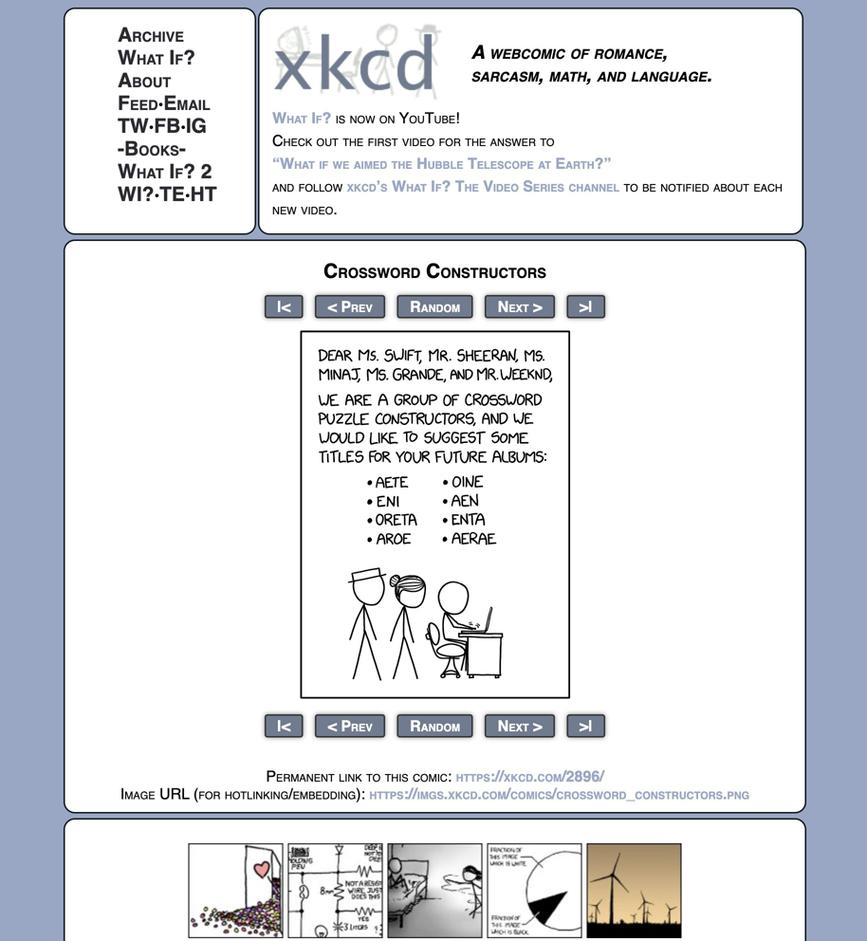 Task type: locate. For each thing, give the bounding box(es) containing it.
0 horizontal spatial what if? link
[[118, 47, 195, 69]]

to inside permanent link to this comic: https://xkcd.com/2896/ image url (for hotlinking/embedding): https://imgs.xkcd.com/comics/crossword_constructors.png
[[366, 768, 381, 785]]

next >
[[498, 298, 542, 316], [498, 718, 542, 735]]

prev up link
[[341, 718, 373, 735]]

1 random link from the top
[[397, 295, 473, 318]]

< prev link
[[315, 295, 386, 318], [315, 715, 386, 738]]

1 vertical spatial >|
[[580, 718, 593, 735]]

0 vertical spatial next >
[[498, 298, 542, 316]]

|< link for the random link related to 2nd next > link from the bottom of the page < prev link
[[265, 295, 303, 318]]

random
[[410, 298, 461, 316], [410, 718, 461, 735]]

•
[[158, 96, 164, 113], [149, 119, 154, 136], [181, 119, 186, 136], [154, 187, 160, 205], [185, 187, 190, 205]]

2 horizontal spatial to
[[624, 178, 638, 195]]

< for second next > link from the top of the page
[[328, 718, 337, 735]]

constructors
[[426, 260, 547, 283]]

random link for 2nd next > link from the bottom of the page
[[397, 295, 473, 318]]

on
[[380, 109, 395, 127]]

prev for second next > link from the top of the page
[[341, 718, 373, 735]]

2 prev from the top
[[341, 718, 373, 735]]

1 horizontal spatial to
[[540, 132, 555, 150]]

2 horizontal spatial the
[[465, 132, 486, 150]]

2 < prev from the top
[[328, 718, 373, 735]]

0 vertical spatial to
[[540, 132, 555, 150]]

0 vertical spatial random link
[[397, 295, 473, 318]]

1 > from the top
[[534, 298, 542, 316]]

0 horizontal spatial and
[[272, 178, 294, 195]]

to be notified about each new video.
[[272, 178, 783, 218]]

telescope
[[468, 155, 534, 172]]

at
[[538, 155, 551, 172]]

to right link
[[366, 768, 381, 785]]

>| for second next > link from the top of the page
[[580, 718, 593, 735]]

to left be
[[624, 178, 638, 195]]

1 prev from the top
[[341, 298, 373, 316]]

>| link for 2nd next > link from the bottom of the page
[[567, 295, 606, 318]]

< prev link up link
[[315, 715, 386, 738]]

1 vertical spatial what if? link
[[272, 109, 332, 127]]

be
[[643, 178, 657, 195]]

tw link
[[118, 115, 149, 138]]

0 horizontal spatial the
[[343, 132, 364, 150]]

next up https://xkcd.com/2896/
[[498, 718, 529, 735]]

feed link
[[118, 92, 158, 115]]

tw
[[118, 115, 149, 138]]

random up comic:
[[410, 718, 461, 735]]

https://xkcd.com/2896/ link
[[456, 768, 604, 785]]

email link
[[164, 92, 210, 115]]

selected comics image
[[188, 844, 682, 939]]

1 vertical spatial |< link
[[265, 715, 303, 738]]

0 vertical spatial < prev link
[[315, 295, 386, 318]]

1 < from the top
[[328, 298, 337, 316]]

video
[[483, 178, 519, 195]]

1 vertical spatial >| link
[[567, 715, 606, 738]]

random link for second next > link from the top of the page
[[397, 715, 473, 738]]

1 vertical spatial random
[[410, 718, 461, 735]]

2 >| link from the top
[[567, 715, 606, 738]]

1 vertical spatial next
[[498, 718, 529, 735]]

what if? link up feed link
[[118, 47, 195, 69]]

to inside what if? is now on youtube! check out the first video for the answer to "what if we aimed the hubble telescope at earth?" and follow xkcd's what if? the video series channel
[[540, 132, 555, 150]]

<
[[328, 298, 337, 316], [328, 718, 337, 735]]

channel
[[569, 178, 620, 195]]

0 vertical spatial < prev
[[328, 298, 373, 316]]

https://imgs.xkcd.com/comics/crossword_constructors.png
[[370, 785, 750, 803]]

follow
[[299, 178, 343, 195]]

permanent
[[266, 768, 335, 785]]

1 vertical spatial < prev
[[328, 718, 373, 735]]

what
[[118, 47, 164, 69], [272, 109, 307, 127], [118, 160, 164, 183], [392, 178, 427, 195]]

next
[[498, 298, 529, 316], [498, 718, 529, 735]]

< prev for 2nd next > link from the bottom of the page
[[328, 298, 373, 316]]

2
[[201, 160, 212, 183]]

archive link
[[118, 24, 184, 47]]

to
[[540, 132, 555, 150], [624, 178, 638, 195], [366, 768, 381, 785]]

1 |< from the top
[[277, 298, 291, 316]]

next > up https://xkcd.com/2896/
[[498, 718, 542, 735]]

crossword
[[324, 260, 421, 283]]

1 horizontal spatial what if? link
[[272, 109, 332, 127]]

the
[[343, 132, 364, 150], [465, 132, 486, 150], [392, 155, 413, 172]]

random down crossword constructors at the top of the page
[[410, 298, 461, 316]]

< prev link for the random link corresponding to second next > link from the top of the page
[[315, 715, 386, 738]]

crossword constructors image
[[300, 331, 570, 699]]

1 next from the top
[[498, 298, 529, 316]]

2 |< link from the top
[[265, 715, 303, 738]]

1 >| from the top
[[580, 298, 593, 316]]

< prev up link
[[328, 718, 373, 735]]

1 vertical spatial random link
[[397, 715, 473, 738]]

1 vertical spatial prev
[[341, 718, 373, 735]]

next down constructors
[[498, 298, 529, 316]]

we
[[333, 155, 350, 172]]

for
[[439, 132, 461, 150]]

>| link
[[567, 295, 606, 318], [567, 715, 606, 738]]

1 >| link from the top
[[567, 295, 606, 318]]

and inside a webcomic of romance, sarcasm, math, and language.
[[597, 64, 626, 86]]

1 vertical spatial |<
[[277, 718, 291, 735]]

random link down crossword constructors at the top of the page
[[397, 295, 473, 318]]

the right for
[[465, 132, 486, 150]]

ht
[[190, 183, 217, 206]]

"what
[[272, 155, 315, 172]]

< prev down the crossword
[[328, 298, 373, 316]]

1 vertical spatial <
[[328, 718, 337, 735]]

0 vertical spatial <
[[328, 298, 337, 316]]

< prev link down the crossword
[[315, 295, 386, 318]]

new
[[272, 200, 297, 218]]

2 >| from the top
[[580, 718, 593, 735]]

random link
[[397, 295, 473, 318], [397, 715, 473, 738]]

< prev
[[328, 298, 373, 316], [328, 718, 373, 735]]

1 vertical spatial < prev link
[[315, 715, 386, 738]]

0 vertical spatial |< link
[[265, 295, 303, 318]]

next > down constructors
[[498, 298, 542, 316]]

random link up comic:
[[397, 715, 473, 738]]

2 < prev link from the top
[[315, 715, 386, 738]]

1 vertical spatial to
[[624, 178, 638, 195]]

0 vertical spatial next > link
[[485, 295, 555, 318]]

the down now
[[343, 132, 364, 150]]

0 vertical spatial >|
[[580, 298, 593, 316]]

books-
[[124, 138, 186, 160]]

1 vertical spatial >
[[534, 718, 542, 735]]

next > link down constructors
[[485, 295, 555, 318]]

next for second next > link from the top of the page
[[498, 718, 529, 735]]

< up permanent at left
[[328, 718, 337, 735]]

about
[[118, 69, 171, 92]]

to up at
[[540, 132, 555, 150]]

if? left the 2
[[169, 160, 195, 183]]

check
[[272, 132, 312, 150]]

a webcomic of romance, sarcasm, math, and language.
[[471, 41, 712, 86]]

-
[[118, 138, 124, 160]]

0 vertical spatial and
[[597, 64, 626, 86]]

1 vertical spatial and
[[272, 178, 294, 195]]

what if? 2 link
[[118, 160, 212, 183]]

wi?
[[118, 183, 154, 206]]

what if? link
[[118, 47, 195, 69], [272, 109, 332, 127]]

0 horizontal spatial to
[[366, 768, 381, 785]]

2 random link from the top
[[397, 715, 473, 738]]

xkcd.com logo image
[[272, 22, 448, 101]]

2 random from the top
[[410, 718, 461, 735]]

0 vertical spatial prev
[[341, 298, 373, 316]]

0 vertical spatial >
[[534, 298, 542, 316]]

and up new at the left top of the page
[[272, 178, 294, 195]]

>
[[534, 298, 542, 316], [534, 718, 542, 735]]

random for second next > link from the top of the page
[[410, 718, 461, 735]]

2 < from the top
[[328, 718, 337, 735]]

0 vertical spatial |<
[[277, 298, 291, 316]]

1 < prev from the top
[[328, 298, 373, 316]]

next > link
[[485, 295, 555, 318], [485, 715, 555, 738]]

|< link
[[265, 295, 303, 318], [265, 715, 303, 738]]

>|
[[580, 298, 593, 316], [580, 718, 593, 735]]

2 vertical spatial to
[[366, 768, 381, 785]]

this
[[385, 768, 409, 785]]

xkcd's what if? the video series channel link
[[347, 178, 620, 195]]

2 next from the top
[[498, 718, 529, 735]]

0 vertical spatial random
[[410, 298, 461, 316]]

email
[[164, 92, 210, 115]]

next > link up https://xkcd.com/2896/
[[485, 715, 555, 738]]

> down constructors
[[534, 298, 542, 316]]

video
[[402, 132, 435, 150]]

2 next > from the top
[[498, 718, 542, 735]]

1 random from the top
[[410, 298, 461, 316]]

1 horizontal spatial and
[[597, 64, 626, 86]]

prev for 2nd next > link from the bottom of the page
[[341, 298, 373, 316]]

https://xkcd.com/2896/
[[456, 768, 604, 785]]

0 vertical spatial next
[[498, 298, 529, 316]]

xkcd's
[[347, 178, 388, 195]]

|<
[[277, 298, 291, 316], [277, 718, 291, 735]]

about
[[714, 178, 750, 195]]

romance,
[[594, 41, 668, 63]]

0 vertical spatial >| link
[[567, 295, 606, 318]]

< prev link for the random link related to 2nd next > link from the bottom of the page
[[315, 295, 386, 318]]

prev
[[341, 298, 373, 316], [341, 718, 373, 735]]

1 |< link from the top
[[265, 295, 303, 318]]

0 vertical spatial what if? link
[[118, 47, 195, 69]]

prev down the crossword
[[341, 298, 373, 316]]

what if? link up check
[[272, 109, 332, 127]]

> up https://xkcd.com/2896/
[[534, 718, 542, 735]]

if?
[[169, 47, 195, 69], [312, 109, 332, 127], [169, 160, 195, 183], [431, 178, 451, 195]]

2 > from the top
[[534, 718, 542, 735]]

the down the "video"
[[392, 155, 413, 172]]

1 vertical spatial next >
[[498, 718, 542, 735]]

1 < prev link from the top
[[315, 295, 386, 318]]

hotlinking/embedding):
[[225, 785, 365, 803]]

each
[[754, 178, 783, 195]]

if? down '"what if we aimed the hubble telescope at earth?"' link
[[431, 178, 451, 195]]

and down 'romance,'
[[597, 64, 626, 86]]

< prev for second next > link from the top of the page
[[328, 718, 373, 735]]

>| link for second next > link from the top of the page
[[567, 715, 606, 738]]

2 |< from the top
[[277, 718, 291, 735]]

url
[[160, 785, 190, 803]]

< down the crossword
[[328, 298, 337, 316]]

1 next > from the top
[[498, 298, 542, 316]]

random for 2nd next > link from the bottom of the page
[[410, 298, 461, 316]]

1 vertical spatial next > link
[[485, 715, 555, 738]]



Task type: describe. For each thing, give the bounding box(es) containing it.
is
[[336, 109, 346, 127]]

|< for 2nd next > link from the bottom of the page
[[277, 298, 291, 316]]

youtube!
[[399, 109, 460, 127]]

first
[[368, 132, 398, 150]]

1 horizontal spatial the
[[392, 155, 413, 172]]

ig link
[[186, 115, 207, 138]]

1 next > link from the top
[[485, 295, 555, 318]]

|< for second next > link from the top of the page
[[277, 718, 291, 735]]

wi? link
[[118, 183, 154, 206]]

archive what if? about feed • email tw • fb • ig -books- what if? 2 wi? • te • ht
[[118, 24, 217, 206]]

out
[[317, 132, 339, 150]]

crossword constructors
[[324, 260, 547, 283]]

video.
[[301, 200, 338, 218]]

https://imgs.xkcd.com/comics/crossword_constructors.png link
[[370, 785, 750, 803]]

image
[[120, 785, 155, 803]]

language.
[[631, 64, 712, 86]]

next > for 2nd next > link from the bottom of the page
[[498, 298, 542, 316]]

next > for second next > link from the top of the page
[[498, 718, 542, 735]]

math,
[[549, 64, 592, 86]]

if? up email at the top left of page
[[169, 47, 195, 69]]

fb link
[[154, 115, 181, 138]]

|< link for < prev link associated with the random link corresponding to second next > link from the top of the page
[[265, 715, 303, 738]]

notified
[[661, 178, 710, 195]]

ht link
[[190, 183, 217, 206]]

next for 2nd next > link from the bottom of the page
[[498, 298, 529, 316]]

te
[[160, 183, 185, 206]]

about link
[[118, 69, 171, 92]]

if? left is
[[312, 109, 332, 127]]

a
[[471, 41, 485, 63]]

sarcasm,
[[471, 64, 544, 86]]

archive
[[118, 24, 184, 47]]

"what if we aimed the hubble telescope at earth?" link
[[272, 155, 612, 172]]

ig
[[186, 115, 207, 138]]

< for 2nd next > link from the bottom of the page
[[328, 298, 337, 316]]

series
[[523, 178, 565, 195]]

aimed
[[354, 155, 387, 172]]

earth?"
[[556, 155, 612, 172]]

what if? is now on youtube! check out the first video for the answer to "what if we aimed the hubble telescope at earth?" and follow xkcd's what if? the video series channel
[[272, 109, 620, 195]]

hubble
[[417, 155, 464, 172]]

> for 2nd next > link from the bottom of the page
[[534, 298, 542, 316]]

>| for 2nd next > link from the bottom of the page
[[580, 298, 593, 316]]

the
[[455, 178, 479, 195]]

fb
[[154, 115, 181, 138]]

feed
[[118, 92, 158, 115]]

webcomic
[[490, 41, 565, 63]]

answer
[[490, 132, 536, 150]]

> for second next > link from the top of the page
[[534, 718, 542, 735]]

permanent link to this comic: https://xkcd.com/2896/ image url (for hotlinking/embedding): https://imgs.xkcd.com/comics/crossword_constructors.png
[[120, 768, 750, 803]]

if
[[319, 155, 329, 172]]

now
[[350, 109, 375, 127]]

link
[[339, 768, 362, 785]]

and inside what if? is now on youtube! check out the first video for the answer to "what if we aimed the hubble telescope at earth?" and follow xkcd's what if? the video series channel
[[272, 178, 294, 195]]

(for
[[194, 785, 221, 803]]

comic:
[[413, 768, 452, 785]]

to inside to be notified about each new video.
[[624, 178, 638, 195]]

2 next > link from the top
[[485, 715, 555, 738]]

of
[[570, 41, 589, 63]]

-books- link
[[118, 138, 186, 160]]

te link
[[160, 183, 185, 206]]



Task type: vqa. For each thing, say whether or not it's contained in the screenshot.
'Cell Organelles' image
no



